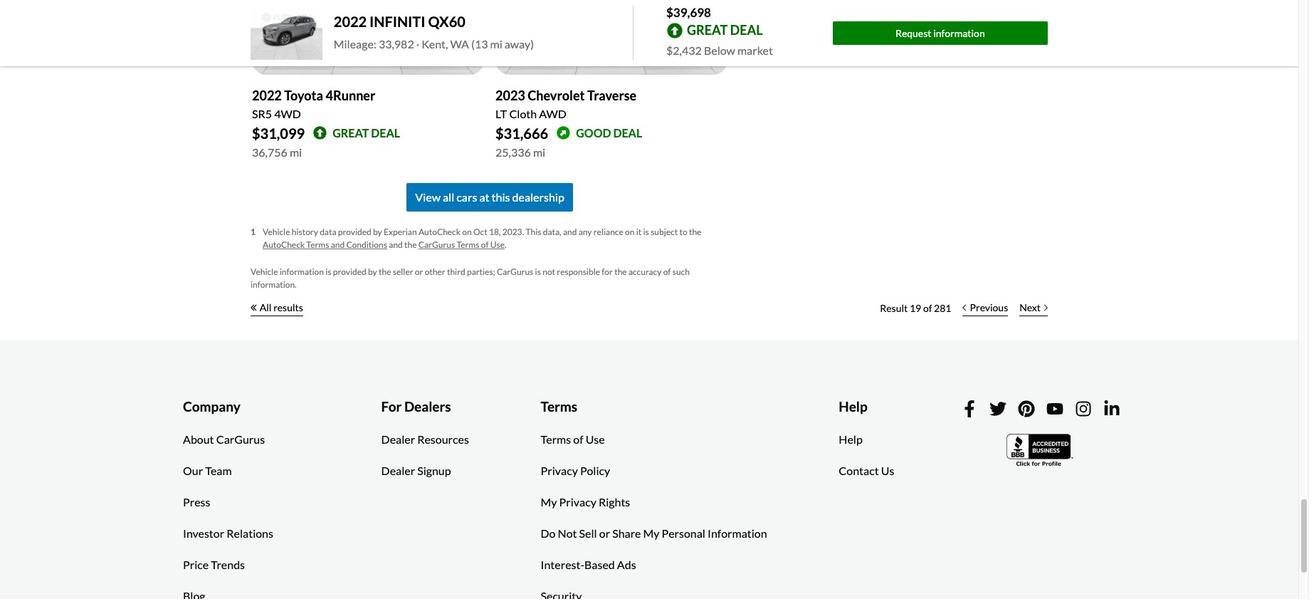 Task type: locate. For each thing, give the bounding box(es) containing it.
0 horizontal spatial autocheck
[[263, 239, 305, 250]]

for
[[602, 266, 613, 277]]

for
[[382, 398, 402, 414]]

and down data
[[331, 239, 345, 250]]

terms
[[307, 239, 329, 250], [457, 239, 480, 250], [541, 398, 578, 414], [541, 433, 571, 446]]

1 vertical spatial by
[[368, 266, 377, 277]]

vehicle up information.
[[251, 266, 278, 277]]

provided down conditions
[[333, 266, 367, 277]]

is left not
[[535, 266, 541, 277]]

chevron right image
[[1045, 304, 1048, 311]]

18,
[[489, 226, 501, 237]]

cargurus terms of use link
[[419, 239, 505, 250]]

2 horizontal spatial is
[[644, 226, 649, 237]]

subject
[[651, 226, 678, 237]]

information
[[934, 27, 986, 39], [280, 266, 324, 277]]

$31,666
[[496, 125, 549, 142]]

19
[[910, 302, 922, 314]]

about cargurus
[[183, 433, 265, 446]]

0 horizontal spatial my
[[541, 495, 557, 509]]

use up policy at the left of the page
[[586, 433, 605, 446]]

any
[[579, 226, 592, 237]]

information inside button
[[934, 27, 986, 39]]

mi right (13
[[490, 37, 503, 51]]

sr5
[[252, 107, 272, 120]]

2 horizontal spatial mi
[[533, 145, 546, 159]]

of left such
[[664, 266, 671, 277]]

investor
[[183, 527, 225, 540]]

2 horizontal spatial and
[[563, 226, 577, 237]]

of up privacy policy
[[574, 433, 584, 446]]

0 horizontal spatial use
[[491, 239, 505, 250]]

1 horizontal spatial deal
[[614, 126, 643, 140]]

based
[[585, 558, 615, 572]]

0 horizontal spatial deal
[[371, 126, 400, 140]]

1 vertical spatial use
[[586, 433, 605, 446]]

and left any
[[563, 226, 577, 237]]

36,756
[[252, 145, 288, 159]]

dealer for dealer signup
[[382, 464, 415, 478]]

2022 inside 2022 infiniti qx60 mileage: 33,982 · kent, wa (13 mi away)
[[334, 13, 367, 30]]

the left seller
[[379, 266, 391, 277]]

0 vertical spatial information
[[934, 27, 986, 39]]

0 vertical spatial cargurus
[[419, 239, 455, 250]]

rights
[[599, 495, 631, 509]]

1 vehicle history data provided by experian autocheck on oct 18, 2023. this data, and any reliance on it is subject to the autocheck terms and conditions and the cargurus terms of use .
[[251, 226, 702, 250]]

0 horizontal spatial is
[[326, 266, 332, 277]]

2022
[[334, 13, 367, 30], [252, 88, 282, 103]]

25,336 mi
[[496, 145, 546, 159]]

0 horizontal spatial or
[[415, 266, 423, 277]]

help
[[839, 398, 868, 414], [839, 433, 863, 446]]

cargurus inside "1 vehicle history data provided by experian autocheck on oct 18, 2023. this data, and any reliance on it is subject to the autocheck terms and conditions and the cargurus terms of use ."
[[419, 239, 455, 250]]

use down 18,
[[491, 239, 505, 250]]

vehicle inside "1 vehicle history data provided by experian autocheck on oct 18, 2023. this data, and any reliance on it is subject to the autocheck terms and conditions and the cargurus terms of use ."
[[263, 226, 290, 237]]

1 deal from the left
[[371, 126, 400, 140]]

privacy inside privacy policy link
[[541, 464, 578, 478]]

1 horizontal spatial information
[[934, 27, 986, 39]]

0 horizontal spatial cargurus
[[216, 433, 265, 446]]

2022 up sr5
[[252, 88, 282, 103]]

mi for $31,666
[[533, 145, 546, 159]]

cargurus up team at the left of the page
[[216, 433, 265, 446]]

my up 'do'
[[541, 495, 557, 509]]

cargurus down .
[[497, 266, 534, 277]]

help up contact
[[839, 433, 863, 446]]

oct
[[474, 226, 488, 237]]

cargurus up other
[[419, 239, 455, 250]]

1 vertical spatial or
[[600, 527, 611, 540]]

0 vertical spatial or
[[415, 266, 423, 277]]

2 vertical spatial cargurus
[[216, 433, 265, 446]]

privacy policy
[[541, 464, 611, 478]]

0 horizontal spatial mi
[[290, 145, 302, 159]]

1 vertical spatial privacy
[[560, 495, 597, 509]]

2023 chevrolet traverse lt cloth awd
[[496, 88, 637, 120]]

and down 'experian'
[[389, 239, 403, 250]]

mileage:
[[334, 37, 377, 51]]

(13
[[472, 37, 488, 51]]

press
[[183, 495, 210, 509]]

1 vertical spatial cargurus
[[497, 266, 534, 277]]

dealer for dealer resources
[[382, 433, 415, 446]]

1 horizontal spatial 2022
[[334, 13, 367, 30]]

2 dealer from the top
[[382, 464, 415, 478]]

view all cars at this dealership
[[415, 190, 565, 204]]

privacy inside my privacy rights link
[[560, 495, 597, 509]]

0 horizontal spatial information
[[280, 266, 324, 277]]

help up help link
[[839, 398, 868, 414]]

is right the 'it'
[[644, 226, 649, 237]]

previous link
[[958, 293, 1014, 324]]

0 horizontal spatial 2022
[[252, 88, 282, 103]]

qx60
[[428, 13, 466, 30]]

dealer left signup
[[382, 464, 415, 478]]

dealer signup link
[[371, 455, 462, 487]]

0 vertical spatial autocheck
[[419, 226, 461, 237]]

on left the 'it'
[[625, 226, 635, 237]]

0 vertical spatial provided
[[338, 226, 372, 237]]

0 vertical spatial dealer
[[382, 433, 415, 446]]

information for request
[[934, 27, 986, 39]]

such
[[673, 266, 690, 277]]

responsible
[[557, 266, 600, 277]]

information inside the vehicle information is provided by the seller or other third parties; cargurus is not responsible for the accuracy of such information.
[[280, 266, 324, 277]]

2022 up mileage:
[[334, 13, 367, 30]]

2022 toyota 4runner image
[[252, 0, 484, 75]]

of
[[481, 239, 489, 250], [664, 266, 671, 277], [924, 302, 933, 314], [574, 433, 584, 446]]

0 vertical spatial vehicle
[[263, 226, 290, 237]]

information up information.
[[280, 266, 324, 277]]

by down conditions
[[368, 266, 377, 277]]

1 vertical spatial dealer
[[382, 464, 415, 478]]

on left oct
[[462, 226, 472, 237]]

chevron left image
[[963, 304, 967, 311]]

0 vertical spatial help
[[839, 398, 868, 414]]

1 vertical spatial help
[[839, 433, 863, 446]]

1 vertical spatial my
[[644, 527, 660, 540]]

other
[[425, 266, 446, 277]]

2022 infiniti qx60 mileage: 33,982 · kent, wa (13 mi away)
[[334, 13, 534, 51]]

2022 inside 2022 toyota 4runner sr5 4wd
[[252, 88, 282, 103]]

cargurus inside the vehicle information is provided by the seller or other third parties; cargurus is not responsible for the accuracy of such information.
[[497, 266, 534, 277]]

click for the bbb business review of this auto listing service in cambridge ma image
[[1007, 432, 1076, 468]]

36,756 mi
[[252, 145, 302, 159]]

contact
[[839, 464, 879, 478]]

1 vertical spatial vehicle
[[251, 266, 278, 277]]

1 vertical spatial provided
[[333, 266, 367, 277]]

all results link
[[251, 293, 303, 324]]

company
[[183, 398, 241, 414]]

information
[[708, 527, 768, 540]]

privacy down privacy policy link
[[560, 495, 597, 509]]

or right "sell"
[[600, 527, 611, 540]]

1 horizontal spatial cargurus
[[419, 239, 455, 250]]

1 dealer from the top
[[382, 433, 415, 446]]

0 horizontal spatial on
[[462, 226, 472, 237]]

1 vertical spatial information
[[280, 266, 324, 277]]

great deal image
[[313, 126, 327, 140]]

view all cars at this dealership link
[[407, 183, 573, 211]]

by up conditions
[[373, 226, 382, 237]]

vehicle
[[263, 226, 290, 237], [251, 266, 278, 277]]

about
[[183, 433, 214, 446]]

0 vertical spatial by
[[373, 226, 382, 237]]

by inside "1 vehicle history data provided by experian autocheck on oct 18, 2023. this data, and any reliance on it is subject to the autocheck terms and conditions and the cargurus terms of use ."
[[373, 226, 382, 237]]

privacy policy link
[[530, 455, 621, 487]]

2022 infiniti qx60 image
[[251, 6, 323, 60]]

autocheck
[[419, 226, 461, 237], [263, 239, 305, 250]]

1 horizontal spatial on
[[625, 226, 635, 237]]

provided inside "1 vehicle history data provided by experian autocheck on oct 18, 2023. this data, and any reliance on it is subject to the autocheck terms and conditions and the cargurus terms of use ."
[[338, 226, 372, 237]]

request
[[896, 27, 932, 39]]

2 deal from the left
[[614, 126, 643, 140]]

great deal
[[687, 22, 763, 38]]

1 horizontal spatial use
[[586, 433, 605, 446]]

privacy
[[541, 464, 578, 478], [560, 495, 597, 509]]

dealer down for
[[382, 433, 415, 446]]

data,
[[543, 226, 562, 237]]

all results
[[260, 302, 303, 314]]

use inside "1 vehicle history data provided by experian autocheck on oct 18, 2023. this data, and any reliance on it is subject to the autocheck terms and conditions and the cargurus terms of use ."
[[491, 239, 505, 250]]

vehicle inside the vehicle information is provided by the seller or other third parties; cargurus is not responsible for the accuracy of such information.
[[251, 266, 278, 277]]

information right request
[[934, 27, 986, 39]]

0 vertical spatial privacy
[[541, 464, 578, 478]]

cargurus
[[419, 239, 455, 250], [497, 266, 534, 277], [216, 433, 265, 446]]

vehicle right 1
[[263, 226, 290, 237]]

1 vertical spatial autocheck
[[263, 239, 305, 250]]

our team link
[[172, 455, 243, 487]]

2023 chevrolet traverse image
[[496, 0, 728, 75]]

market
[[738, 43, 773, 57]]

1 on from the left
[[462, 226, 472, 237]]

or right seller
[[415, 266, 423, 277]]

the
[[689, 226, 702, 237], [405, 239, 417, 250], [379, 266, 391, 277], [615, 266, 627, 277]]

provided up conditions
[[338, 226, 372, 237]]

chevron double left image
[[251, 304, 257, 311]]

price
[[183, 558, 209, 572]]

privacy down terms of use link
[[541, 464, 578, 478]]

autocheck down history
[[263, 239, 305, 250]]

1 horizontal spatial and
[[389, 239, 403, 250]]

0 vertical spatial my
[[541, 495, 557, 509]]

0 vertical spatial 2022
[[334, 13, 367, 30]]

this
[[526, 226, 542, 237]]

1 horizontal spatial my
[[644, 527, 660, 540]]

1 horizontal spatial mi
[[490, 37, 503, 51]]

2 on from the left
[[625, 226, 635, 237]]

do not sell or share my personal information link
[[530, 518, 778, 549]]

autocheck up cargurus terms of use link
[[419, 226, 461, 237]]

of down oct
[[481, 239, 489, 250]]

terms down oct
[[457, 239, 480, 250]]

to
[[680, 226, 688, 237]]

is
[[644, 226, 649, 237], [326, 266, 332, 277], [535, 266, 541, 277]]

third
[[447, 266, 466, 277]]

0 vertical spatial use
[[491, 239, 505, 250]]

or
[[415, 266, 423, 277], [600, 527, 611, 540]]

is down autocheck terms and conditions link
[[326, 266, 332, 277]]

mi down the $31,666
[[533, 145, 546, 159]]

deal right 'good'
[[614, 126, 643, 140]]

1 vertical spatial 2022
[[252, 88, 282, 103]]

good
[[576, 126, 611, 140]]

2 horizontal spatial cargurus
[[497, 266, 534, 277]]

my right "share"
[[644, 527, 660, 540]]

deal right great
[[371, 126, 400, 140]]

1 help from the top
[[839, 398, 868, 414]]

data
[[320, 226, 337, 237]]

our team
[[183, 464, 232, 478]]

mi down $31,099
[[290, 145, 302, 159]]



Task type: describe. For each thing, give the bounding box(es) containing it.
next
[[1020, 302, 1041, 314]]

provided inside the vehicle information is provided by the seller or other third parties; cargurus is not responsible for the accuracy of such information.
[[333, 266, 367, 277]]

use inside terms of use link
[[586, 433, 605, 446]]

by inside the vehicle information is provided by the seller or other third parties; cargurus is not responsible for the accuracy of such information.
[[368, 266, 377, 277]]

seller
[[393, 266, 414, 277]]

2 help from the top
[[839, 433, 863, 446]]

dealership
[[513, 190, 565, 204]]

parties;
[[467, 266, 496, 277]]

·
[[417, 37, 420, 51]]

result
[[881, 302, 908, 314]]

contact us
[[839, 464, 895, 478]]

terms down data
[[307, 239, 329, 250]]

my privacy rights
[[541, 495, 631, 509]]

policy
[[580, 464, 611, 478]]

1 horizontal spatial autocheck
[[419, 226, 461, 237]]

2022 for infiniti
[[334, 13, 367, 30]]

not
[[543, 266, 556, 277]]

dealers
[[404, 398, 451, 414]]

it
[[637, 226, 642, 237]]

.
[[505, 239, 507, 250]]

infiniti
[[370, 13, 426, 30]]

terms up privacy policy
[[541, 433, 571, 446]]

is inside "1 vehicle history data provided by experian autocheck on oct 18, 2023. this data, and any reliance on it is subject to the autocheck terms and conditions and the cargurus terms of use ."
[[644, 226, 649, 237]]

do
[[541, 527, 556, 540]]

away)
[[505, 37, 534, 51]]

our
[[183, 464, 203, 478]]

cars
[[457, 190, 477, 204]]

1 horizontal spatial is
[[535, 266, 541, 277]]

of right 19
[[924, 302, 933, 314]]

contact us link
[[829, 455, 906, 487]]

1 horizontal spatial or
[[600, 527, 611, 540]]

accuracy
[[629, 266, 662, 277]]

previous
[[970, 302, 1009, 314]]

great
[[687, 22, 728, 38]]

cloth
[[510, 107, 537, 120]]

terms of use link
[[530, 424, 616, 455]]

traverse
[[588, 88, 637, 103]]

price trends link
[[172, 549, 256, 581]]

interest-based ads link
[[530, 549, 647, 581]]

experian
[[384, 226, 417, 237]]

281
[[935, 302, 952, 314]]

information for vehicle
[[280, 266, 324, 277]]

history
[[292, 226, 318, 237]]

personal
[[662, 527, 706, 540]]

toyota
[[284, 88, 323, 103]]

for dealers
[[382, 398, 451, 414]]

us
[[882, 464, 895, 478]]

my privacy rights link
[[530, 487, 641, 518]]

2023
[[496, 88, 525, 103]]

the right for
[[615, 266, 627, 277]]

$39,698
[[667, 5, 712, 20]]

good deal image
[[557, 126, 571, 140]]

the down 'experian'
[[405, 239, 417, 250]]

33,982
[[379, 37, 414, 51]]

results
[[274, 302, 303, 314]]

great
[[333, 126, 369, 140]]

the right to
[[689, 226, 702, 237]]

request information button
[[833, 21, 1048, 45]]

of inside "1 vehicle history data provided by experian autocheck on oct 18, 2023. this data, and any reliance on it is subject to the autocheck terms and conditions and the cargurus terms of use ."
[[481, 239, 489, 250]]

terms of use
[[541, 433, 605, 446]]

share
[[613, 527, 641, 540]]

next link
[[1014, 293, 1054, 324]]

request information
[[896, 27, 986, 39]]

2022 toyota 4runner sr5 4wd
[[252, 88, 376, 120]]

2022 for toyota
[[252, 88, 282, 103]]

below
[[704, 43, 736, 57]]

or inside the vehicle information is provided by the seller or other third parties; cargurus is not responsible for the accuracy of such information.
[[415, 266, 423, 277]]

of inside terms of use link
[[574, 433, 584, 446]]

price trends
[[183, 558, 245, 572]]

chevrolet
[[528, 88, 585, 103]]

$2,432
[[667, 43, 702, 57]]

dealer resources link
[[371, 424, 480, 455]]

$2,432 below market
[[667, 43, 773, 57]]

wa
[[451, 37, 469, 51]]

do not sell or share my personal information
[[541, 527, 768, 540]]

vehicle information is provided by the seller or other third parties; cargurus is not responsible for the accuracy of such information.
[[251, 266, 690, 290]]

interest-based ads
[[541, 558, 636, 572]]

4wd
[[274, 107, 301, 120]]

great deal
[[333, 126, 400, 140]]

of inside the vehicle information is provided by the seller or other third parties; cargurus is not responsible for the accuracy of such information.
[[664, 266, 671, 277]]

all
[[443, 190, 455, 204]]

lt
[[496, 107, 507, 120]]

signup
[[418, 464, 451, 478]]

good deal
[[576, 126, 643, 140]]

relations
[[227, 527, 273, 540]]

result 19 of 281
[[881, 302, 952, 314]]

investor relations
[[183, 527, 273, 540]]

deal for $31,666
[[614, 126, 643, 140]]

terms up terms of use
[[541, 398, 578, 414]]

this
[[492, 190, 510, 204]]

mi inside 2022 infiniti qx60 mileage: 33,982 · kent, wa (13 mi away)
[[490, 37, 503, 51]]

kent,
[[422, 37, 448, 51]]

all
[[260, 302, 272, 314]]

help link
[[829, 424, 874, 455]]

0 horizontal spatial and
[[331, 239, 345, 250]]

mi for $31,099
[[290, 145, 302, 159]]

1
[[251, 226, 256, 237]]

interest-
[[541, 558, 585, 572]]

team
[[205, 464, 232, 478]]

deal for $31,099
[[371, 126, 400, 140]]



Task type: vqa. For each thing, say whether or not it's contained in the screenshot.
first in from right
no



